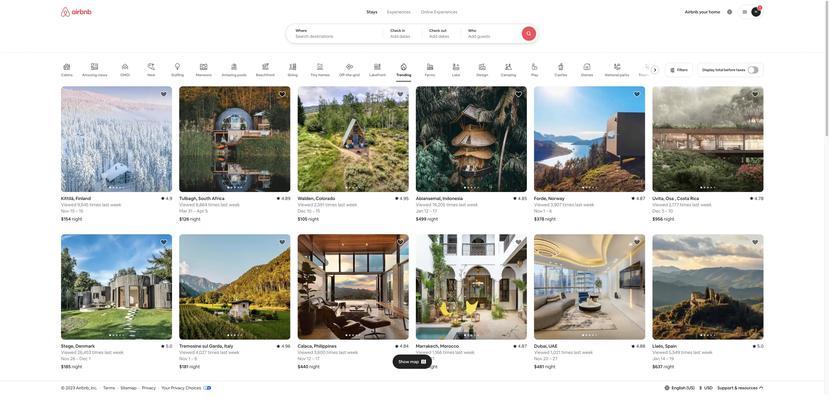 Task type: locate. For each thing, give the bounding box(es) containing it.
tiny homes
[[311, 73, 330, 77]]

taxes
[[736, 68, 745, 72]]

1
[[759, 6, 761, 10], [543, 208, 545, 214], [89, 356, 91, 361], [188, 356, 190, 361]]

0 horizontal spatial 4.87
[[518, 343, 527, 349]]

jan up $329 at the bottom of page
[[416, 356, 423, 361]]

group
[[61, 58, 662, 82], [61, 86, 172, 192], [179, 86, 290, 192], [298, 86, 409, 192], [416, 86, 527, 192], [534, 86, 645, 192], [652, 86, 764, 192], [61, 234, 172, 340], [179, 234, 290, 340], [298, 234, 409, 340], [416, 234, 527, 340], [534, 234, 645, 340], [652, 234, 764, 340], [61, 382, 172, 395], [179, 382, 290, 395], [298, 382, 409, 395], [298, 382, 409, 395], [416, 382, 527, 395], [416, 382, 527, 395], [534, 382, 645, 395], [534, 382, 645, 395], [652, 382, 764, 395]]

dates
[[399, 34, 410, 39], [438, 34, 449, 39]]

add to wishlist: llaés, spain image
[[752, 239, 759, 246]]

nov up $440
[[298, 356, 306, 362]]

Where field
[[296, 34, 373, 39]]

– inside marrakech, morocco viewed 1,166 times last week jan 5 – 11 $329 night
[[428, 356, 430, 361]]

31
[[188, 208, 192, 214]]

check inside check in add dates
[[390, 28, 401, 33]]

1 15 from the left
[[79, 208, 83, 214]]

1 horizontal spatial 5.0
[[757, 343, 764, 349]]

last down africa
[[221, 202, 228, 207]]

– left 11
[[428, 356, 430, 361]]

week for stege, denmark viewed 26,453 times last week nov 26 – dec 1 $185 night
[[113, 350, 124, 355]]

– left 19
[[666, 356, 668, 362]]

jan for jan 14 – 19
[[652, 356, 660, 362]]

calaca, philippines viewed 3,600 times last week nov 12 – 17 $440 night
[[298, 343, 358, 370]]

– inside abiansemal, indonesia viewed 19,205 times last week jan 12 – 17 $499 night
[[430, 208, 432, 214]]

amazing left pools
[[222, 73, 236, 77]]

english
[[672, 385, 686, 391]]

night inside calaca, philippines viewed 3,600 times last week nov 12 – 17 $440 night
[[309, 364, 320, 370]]

add inside check in add dates
[[390, 34, 398, 39]]

last inside stege, denmark viewed 26,453 times last week nov 26 – dec 1 $185 night
[[105, 350, 112, 355]]

viewed inside uvita, osa , costa rica viewed 2,177 times last week dec 5 – 10 $956 night
[[652, 202, 668, 207]]

2 15 from the left
[[316, 208, 320, 214]]

nov for viewed 9,645 times last week
[[61, 208, 69, 214]]

experiences
[[387, 9, 410, 15], [434, 9, 457, 15]]

experiences button
[[382, 6, 416, 18]]

golfing
[[171, 73, 184, 77]]

2,591
[[314, 202, 324, 207]]

12 up $440
[[307, 356, 311, 362]]

last inside abiansemal, indonesia viewed 19,205 times last week jan 12 – 17 $499 night
[[459, 202, 466, 207]]

week inside the "kittilä, finland viewed 9,645 times last week nov 10 – 15 $154 night"
[[110, 202, 121, 207]]

times inside abiansemal, indonesia viewed 19,205 times last week jan 12 – 17 $499 night
[[446, 202, 458, 207]]

night right "$105"
[[308, 216, 319, 222]]

add to wishlist: stege, denmark image
[[160, 239, 167, 246]]

– inside stege, denmark viewed 26,453 times last week nov 26 – dec 1 $185 night
[[76, 356, 78, 361]]

last inside the "kittilä, finland viewed 9,645 times last week nov 10 – 15 $154 night"
[[102, 202, 109, 207]]

experiences up in
[[387, 9, 410, 15]]

times right the 5,549 at the bottom
[[681, 350, 693, 355]]

1 vertical spatial 4.87 out of 5 average rating image
[[513, 343, 527, 349]]

2 horizontal spatial 5
[[662, 208, 664, 214]]

forde,
[[534, 195, 547, 201]]

0 horizontal spatial dates
[[399, 34, 410, 39]]

(us)
[[686, 385, 695, 391]]

jan inside abiansemal, indonesia viewed 19,205 times last week jan 12 – 17 $499 night
[[416, 208, 423, 214]]

©
[[61, 385, 65, 390]]

week inside llaés, spain viewed 5,549 times last week jan 14 – 19 $637 night
[[702, 350, 713, 355]]

viewed inside stege, denmark viewed 26,453 times last week nov 26 – dec 1 $185 night
[[61, 350, 76, 355]]

2 experiences from the left
[[434, 9, 457, 15]]

viewed
[[61, 202, 76, 207], [179, 202, 195, 207], [416, 202, 431, 207], [534, 202, 550, 207], [298, 202, 313, 207], [652, 202, 668, 207], [61, 350, 76, 355], [179, 350, 195, 355], [416, 350, 431, 355], [534, 350, 550, 355], [298, 350, 313, 355], [652, 350, 668, 355]]

add to wishlist: dubai, uae image
[[633, 239, 641, 246]]

4.84 out of 5 average rating image
[[395, 343, 409, 349]]

1,166
[[432, 350, 442, 355]]

0 vertical spatial 4.87 out of 5 average rating image
[[632, 195, 645, 201]]

12 inside abiansemal, indonesia viewed 19,205 times last week jan 12 – 17 $499 night
[[424, 208, 429, 214]]

viewed inside llaés, spain viewed 5,549 times last week jan 14 – 19 $637 night
[[652, 350, 668, 355]]

1 horizontal spatial amazing
[[222, 73, 236, 77]]

times for abiansemal, indonesia viewed 19,205 times last week jan 12 – 17 $499 night
[[446, 202, 458, 207]]

5 right apr
[[205, 208, 208, 214]]

4.87 out of 5 average rating image left uvita,
[[632, 195, 645, 201]]

last for kittilä, finland viewed 9,645 times last week nov 10 – 15 $154 night
[[102, 202, 109, 207]]

5 up '$956'
[[662, 208, 664, 214]]

0 horizontal spatial experiences
[[387, 9, 410, 15]]

off-the-grid
[[339, 73, 360, 77]]

privacy
[[142, 385, 156, 390], [171, 385, 185, 390]]

,
[[675, 195, 676, 201]]

viewed down stege,
[[61, 350, 76, 355]]

nov left 20
[[534, 356, 542, 361]]

night right $154
[[72, 216, 82, 222]]

– for kittilä, finland viewed 9,645 times last week nov 10 – 15 $154 night
[[76, 208, 78, 214]]

viewed inside the dubai, uae viewed 1,021 times last week nov 20 – 27 $481 night
[[534, 350, 550, 355]]

viewed inside abiansemal, indonesia viewed 19,205 times last week jan 12 – 17 $499 night
[[416, 202, 431, 207]]

nov inside stege, denmark viewed 26,453 times last week nov 26 – dec 1 $185 night
[[61, 356, 69, 361]]

1 horizontal spatial privacy
[[171, 385, 185, 390]]

nov up $154
[[61, 208, 69, 214]]

6 down 3,907
[[549, 208, 552, 214]]

$378
[[534, 216, 544, 222]]

last inside uvita, osa , costa rica viewed 2,177 times last week dec 5 – 10 $956 night
[[692, 202, 700, 207]]

viewed for calaca, philippines viewed 3,600 times last week nov 12 – 17 $440 night
[[298, 350, 313, 355]]

0 horizontal spatial privacy
[[142, 385, 156, 390]]

1 horizontal spatial experiences
[[434, 9, 457, 15]]

0 horizontal spatial add
[[390, 34, 398, 39]]

1 add from the left
[[390, 34, 398, 39]]

5.0 for llaés, spain viewed 5,549 times last week jan 14 – 19 $637 night
[[757, 343, 764, 349]]

airbnb your home
[[685, 9, 720, 15]]

airbnb
[[685, 9, 698, 15]]

week for abiansemal, indonesia viewed 19,205 times last week jan 12 – 17 $499 night
[[467, 202, 478, 207]]

$481
[[534, 364, 544, 370]]

viewed down uvita,
[[652, 202, 668, 207]]

viewed for llaés, spain viewed 5,549 times last week jan 14 – 19 $637 night
[[652, 350, 668, 355]]

10 for dec
[[307, 208, 311, 214]]

viewed for abiansemal, indonesia viewed 19,205 times last week jan 12 – 17 $499 night
[[416, 202, 431, 207]]

last right 3,907
[[575, 202, 582, 207]]

$126
[[179, 216, 189, 222]]

jan inside llaés, spain viewed 5,549 times last week jan 14 – 19 $637 night
[[652, 356, 660, 362]]

privacy right your
[[171, 385, 185, 390]]

times inside stege, denmark viewed 26,453 times last week nov 26 – dec 1 $185 night
[[92, 350, 104, 355]]

night down 19
[[664, 364, 674, 370]]

15 down 2,591
[[316, 208, 320, 214]]

add to wishlist: calaca, philippines image
[[397, 239, 404, 246]]

0 vertical spatial 6
[[549, 208, 552, 214]]

0 horizontal spatial dec
[[79, 356, 88, 361]]

– for walden, colorado viewed 2,591 times last week dec 10 – 15 $105 night
[[312, 208, 315, 214]]

viewed inside the "kittilä, finland viewed 9,645 times last week nov 10 – 15 $154 night"
[[61, 202, 76, 207]]

check left out
[[429, 28, 440, 33]]

None search field
[[286, 0, 555, 43]]

· right inc.
[[100, 385, 101, 390]]

last right the 26,453
[[105, 350, 112, 355]]

– inside llaés, spain viewed 5,549 times last week jan 14 – 19 $637 night
[[666, 356, 668, 362]]

week inside calaca, philippines viewed 3,600 times last week nov 12 – 17 $440 night
[[347, 350, 358, 355]]

viewed down tulbagh,
[[179, 202, 195, 207]]

amazing left views
[[82, 73, 97, 77]]

jan up $499
[[416, 208, 423, 214]]

abiansemal, indonesia viewed 19,205 times last week jan 12 – 17 $499 night
[[416, 195, 478, 222]]

· left add to wishlist: colroy-la-grande, france 'image'
[[158, 385, 159, 390]]

what can we help you find? tab list
[[362, 6, 416, 18]]

homes
[[318, 73, 330, 77]]

5.0 out of 5 average rating image
[[161, 343, 172, 349], [752, 343, 764, 349]]

colorado
[[316, 195, 335, 201]]

– down 3,600
[[312, 356, 314, 362]]

1 horizontal spatial add
[[429, 34, 437, 39]]

add to wishlist: forde, norway image
[[633, 91, 641, 98]]

0 horizontal spatial 6
[[194, 356, 197, 361]]

dates down out
[[438, 34, 449, 39]]

– down 2,591
[[312, 208, 315, 214]]

last inside calaca, philippines viewed 3,600 times last week nov 12 – 17 $440 night
[[339, 350, 346, 355]]

2 horizontal spatial add
[[468, 34, 476, 39]]

night down 26
[[72, 364, 82, 370]]

4.96
[[281, 343, 290, 349]]

– for stege, denmark viewed 26,453 times last week nov 26 – dec 1 $185 night
[[76, 356, 78, 361]]

6 inside the forde, norway viewed 3,907 times last week nov 1 – 6 $378 night
[[549, 208, 552, 214]]

– down abiansemal,
[[430, 208, 432, 214]]

night right $499
[[427, 216, 438, 222]]

1 10 from the left
[[70, 208, 75, 214]]

before
[[724, 68, 735, 72]]

10 down 2,177
[[668, 208, 673, 214]]

– inside the "kittilä, finland viewed 9,645 times last week nov 10 – 15 $154 night"
[[76, 208, 78, 214]]

night inside tulbagh, south africa viewed 8,864 times last week mar 31 – apr 5 $126 night
[[190, 216, 201, 222]]

denmark
[[75, 343, 95, 349]]

0 horizontal spatial 12
[[307, 356, 311, 362]]

your privacy choices link
[[161, 385, 211, 391]]

last
[[102, 202, 109, 207], [221, 202, 228, 207], [459, 202, 466, 207], [575, 202, 582, 207], [338, 202, 345, 207], [692, 202, 700, 207], [105, 350, 112, 355], [220, 350, 227, 355], [455, 350, 463, 355], [574, 350, 581, 355], [339, 350, 346, 355], [693, 350, 701, 355]]

2 horizontal spatial dec
[[652, 208, 661, 214]]

nov up the $378
[[534, 208, 542, 214]]

1 experiences from the left
[[387, 9, 410, 15]]

4.87 out of 5 average rating image left dubai,
[[513, 343, 527, 349]]

3,600
[[314, 350, 325, 355]]

1 5.0 from the left
[[166, 343, 172, 349]]

viewed down kittilä,
[[61, 202, 76, 207]]

group containing amazing views
[[61, 58, 662, 82]]

10 up "$105"
[[307, 208, 311, 214]]

– left 27
[[549, 356, 552, 361]]

last inside tremosine sul garda, italy viewed 4,027 times last week nov 1 – 6 $181 night
[[220, 350, 227, 355]]

privacy link
[[142, 385, 156, 390]]

usd
[[704, 385, 713, 391]]

5 left 11
[[424, 356, 427, 361]]

0 horizontal spatial 15
[[79, 208, 83, 214]]

pools
[[237, 73, 246, 77]]

times right 3,907
[[563, 202, 574, 207]]

last right 1,021
[[574, 350, 581, 355]]

cabins
[[61, 73, 73, 77]]

17 inside calaca, philippines viewed 3,600 times last week nov 12 – 17 $440 night
[[315, 356, 320, 362]]

1 5.0 out of 5 average rating image from the left
[[161, 343, 172, 349]]

night right '$956'
[[664, 216, 674, 222]]

15 down 9,645
[[79, 208, 83, 214]]

– down tremosine at the bottom left
[[191, 356, 193, 361]]

1 vertical spatial 4.87
[[518, 343, 527, 349]]

– inside the dubai, uae viewed 1,021 times last week nov 20 – 27 $481 night
[[549, 356, 552, 361]]

– down forde,
[[546, 208, 548, 214]]

abiansemal,
[[416, 195, 442, 201]]

last right 2,591
[[338, 202, 345, 207]]

– inside the forde, norway viewed 3,907 times last week nov 1 – 6 $378 night
[[546, 208, 548, 214]]

filters button
[[665, 63, 693, 77]]

– for marrakech, morocco viewed 1,166 times last week jan 5 – 11 $329 night
[[428, 356, 430, 361]]

times inside walden, colorado viewed 2,591 times last week dec 10 – 15 $105 night
[[325, 202, 337, 207]]

4.87 left dubai,
[[518, 343, 527, 349]]

week inside stege, denmark viewed 26,453 times last week nov 26 – dec 1 $185 night
[[113, 350, 124, 355]]

viewed down marrakech, on the right of the page
[[416, 350, 431, 355]]

15 inside the "kittilä, finland viewed 9,645 times last week nov 10 – 15 $154 night"
[[79, 208, 83, 214]]

viewed down llaés,
[[652, 350, 668, 355]]

0 horizontal spatial 10
[[70, 208, 75, 214]]

last down italy
[[220, 350, 227, 355]]

1 horizontal spatial 15
[[316, 208, 320, 214]]

last right 9,645
[[102, 202, 109, 207]]

0 horizontal spatial amazing
[[82, 73, 97, 77]]

4.87
[[636, 195, 645, 201], [518, 343, 527, 349]]

0 horizontal spatial 4.87 out of 5 average rating image
[[513, 343, 527, 349]]

night right the $378
[[545, 216, 556, 222]]

times for stege, denmark viewed 26,453 times last week nov 26 – dec 1 $185 night
[[92, 350, 104, 355]]

last inside tulbagh, south africa viewed 8,864 times last week mar 31 – apr 5 $126 night
[[221, 202, 228, 207]]

night down 11
[[427, 364, 438, 370]]

viewed down walden,
[[298, 202, 313, 207]]

jan
[[416, 208, 423, 214], [416, 356, 423, 361], [652, 356, 660, 362]]

times inside llaés, spain viewed 5,549 times last week jan 14 – 19 $637 night
[[681, 350, 693, 355]]

viewed for dubai, uae viewed 1,021 times last week nov 20 – 27 $481 night
[[534, 350, 550, 355]]

4.87 left uvita,
[[636, 195, 645, 201]]

times right the 26,453
[[92, 350, 104, 355]]

night inside llaés, spain viewed 5,549 times last week jan 14 – 19 $637 night
[[664, 364, 674, 370]]

last inside the forde, norway viewed 3,907 times last week nov 1 – 6 $378 night
[[575, 202, 582, 207]]

viewed for stege, denmark viewed 26,453 times last week nov 26 – dec 1 $185 night
[[61, 350, 76, 355]]

times down costa
[[680, 202, 691, 207]]

15 for nov 10 – 15
[[79, 208, 83, 214]]

0 vertical spatial 17
[[433, 208, 437, 214]]

1 vertical spatial 17
[[315, 356, 320, 362]]

12
[[424, 208, 429, 214], [307, 356, 311, 362]]

2023
[[66, 385, 75, 390]]

6
[[549, 208, 552, 214], [194, 356, 197, 361]]

19,205
[[432, 202, 445, 207]]

amazing views
[[82, 73, 107, 77]]

– down 9,645
[[76, 208, 78, 214]]

nov left 26
[[61, 356, 69, 361]]

night right $440
[[309, 364, 320, 370]]

0 horizontal spatial check
[[390, 28, 401, 33]]

4.87 out of 5 average rating image
[[632, 195, 645, 201], [513, 343, 527, 349]]

0 vertical spatial 4.87
[[636, 195, 645, 201]]

play
[[531, 73, 538, 77]]

10 up $154
[[70, 208, 75, 214]]

nov inside calaca, philippines viewed 3,600 times last week nov 12 – 17 $440 night
[[298, 356, 306, 362]]

viewed inside walden, colorado viewed 2,591 times last week dec 10 – 15 $105 night
[[298, 202, 313, 207]]

night down 31
[[190, 216, 201, 222]]

– inside walden, colorado viewed 2,591 times last week dec 10 – 15 $105 night
[[312, 208, 315, 214]]

check
[[390, 28, 401, 33], [429, 28, 440, 33]]

viewed for kittilä, finland viewed 9,645 times last week nov 10 – 15 $154 night
[[61, 202, 76, 207]]

1 horizontal spatial check
[[429, 28, 440, 33]]

night inside walden, colorado viewed 2,591 times last week dec 10 – 15 $105 night
[[308, 216, 319, 222]]

profile element
[[472, 0, 764, 24]]

2 dates from the left
[[438, 34, 449, 39]]

5.0 out of 5 average rating image for llaés, spain viewed 5,549 times last week jan 14 – 19 $637 night
[[752, 343, 764, 349]]

dec for stege, denmark viewed 26,453 times last week nov 26 – dec 1 $185 night
[[79, 356, 88, 361]]

africa
[[212, 195, 224, 201]]

add to wishlist: mineral, virginia image
[[752, 387, 759, 394]]

amazing pools
[[222, 73, 246, 77]]

english (us)
[[672, 385, 695, 391]]

week for kittilä, finland viewed 9,645 times last week nov 10 – 15 $154 night
[[110, 202, 121, 207]]

1 vertical spatial 6
[[194, 356, 197, 361]]

english (us) button
[[665, 385, 695, 391]]

1 horizontal spatial 6
[[549, 208, 552, 214]]

add for check out add dates
[[429, 34, 437, 39]]

1 horizontal spatial dates
[[438, 34, 449, 39]]

last inside marrakech, morocco viewed 1,166 times last week jan 5 – 11 $329 night
[[455, 350, 463, 355]]

support & resources button
[[718, 385, 764, 391]]

sitemap link
[[121, 385, 136, 390]]

viewed down dubai,
[[534, 350, 550, 355]]

forde, norway viewed 3,907 times last week nov 1 – 6 $378 night
[[534, 195, 594, 222]]

dec up "$105"
[[298, 208, 306, 214]]

12 inside calaca, philippines viewed 3,600 times last week nov 12 – 17 $440 night
[[307, 356, 311, 362]]

week inside tulbagh, south africa viewed 8,864 times last week mar 31 – apr 5 $126 night
[[229, 202, 240, 207]]

add to wishlist: marrakech, morocco image
[[515, 239, 522, 246]]

10 inside the "kittilä, finland viewed 9,645 times last week nov 10 – 15 $154 night"
[[70, 208, 75, 214]]

1 check from the left
[[390, 28, 401, 33]]

dec inside stege, denmark viewed 26,453 times last week nov 26 – dec 1 $185 night
[[79, 356, 88, 361]]

week inside abiansemal, indonesia viewed 19,205 times last week jan 12 – 17 $499 night
[[467, 202, 478, 207]]

add down online experiences
[[429, 34, 437, 39]]

$329
[[416, 364, 426, 370]]

dec up '$956'
[[652, 208, 661, 214]]

4 · from the left
[[158, 385, 159, 390]]

times down africa
[[208, 202, 220, 207]]

indonesia
[[443, 195, 463, 201]]

2 5.0 from the left
[[757, 343, 764, 349]]

viewed inside marrakech, morocco viewed 1,166 times last week jan 5 – 11 $329 night
[[416, 350, 431, 355]]

1 horizontal spatial 10
[[307, 208, 311, 214]]

0 vertical spatial 12
[[424, 208, 429, 214]]

0 horizontal spatial 5.0
[[166, 343, 172, 349]]

1 dates from the left
[[399, 34, 410, 39]]

check left in
[[390, 28, 401, 33]]

terms
[[103, 385, 115, 390]]

tremosine sul garda, italy viewed 4,027 times last week nov 1 – 6 $181 night
[[179, 343, 239, 370]]

· right terms
[[117, 385, 118, 390]]

2 10 from the left
[[307, 208, 311, 214]]

home
[[709, 9, 720, 15]]

4.9
[[166, 195, 172, 201]]

dec inside uvita, osa , costa rica viewed 2,177 times last week dec 5 – 10 $956 night
[[652, 208, 661, 214]]

amazing for amazing pools
[[222, 73, 236, 77]]

add to wishlist: walden, colorado image
[[397, 91, 404, 98]]

night inside uvita, osa , costa rica viewed 2,177 times last week dec 5 – 10 $956 night
[[664, 216, 674, 222]]

2 horizontal spatial 10
[[668, 208, 673, 214]]

2 add from the left
[[429, 34, 437, 39]]

experiences right online on the right top
[[434, 9, 457, 15]]

nov for viewed 3,600 times last week
[[298, 356, 306, 362]]

experiences inside button
[[387, 9, 410, 15]]

last down indonesia
[[459, 202, 466, 207]]

dates inside check out add dates
[[438, 34, 449, 39]]

last inside walden, colorado viewed 2,591 times last week dec 10 – 15 $105 night
[[338, 202, 345, 207]]

times
[[90, 202, 101, 207], [208, 202, 220, 207], [446, 202, 458, 207], [563, 202, 574, 207], [325, 202, 337, 207], [680, 202, 691, 207], [92, 350, 104, 355], [208, 350, 219, 355], [443, 350, 454, 355], [561, 350, 573, 355], [326, 350, 338, 355], [681, 350, 693, 355]]

nov up $181 on the bottom left of the page
[[179, 356, 187, 361]]

week inside walden, colorado viewed 2,591 times last week dec 10 – 15 $105 night
[[346, 202, 357, 207]]

12 up $499
[[424, 208, 429, 214]]

17 down 19,205
[[433, 208, 437, 214]]

1 horizontal spatial 4.87
[[636, 195, 645, 201]]

viewed down calaca,
[[298, 350, 313, 355]]

philippines
[[314, 343, 336, 349]]

17 inside abiansemal, indonesia viewed 19,205 times last week jan 12 – 17 $499 night
[[433, 208, 437, 214]]

– inside uvita, osa , costa rica viewed 2,177 times last week dec 5 – 10 $956 night
[[665, 208, 667, 214]]

times down garda, in the bottom of the page
[[208, 350, 219, 355]]

nov inside the "kittilä, finland viewed 9,645 times last week nov 10 – 15 $154 night"
[[61, 208, 69, 214]]

10 for nov
[[70, 208, 75, 214]]

0 horizontal spatial 5
[[205, 208, 208, 214]]

nov inside the dubai, uae viewed 1,021 times last week nov 20 – 27 $481 night
[[534, 356, 542, 361]]

mar
[[179, 208, 187, 214]]

19
[[669, 356, 674, 362]]

times inside tulbagh, south africa viewed 8,864 times last week mar 31 – apr 5 $126 night
[[208, 202, 220, 207]]

17
[[433, 208, 437, 214], [315, 356, 320, 362]]

week inside the dubai, uae viewed 1,021 times last week nov 20 – 27 $481 night
[[582, 350, 593, 355]]

walden, colorado viewed 2,591 times last week dec 10 – 15 $105 night
[[298, 195, 357, 222]]

3 add from the left
[[468, 34, 476, 39]]

last right 3,600
[[339, 350, 346, 355]]

italy
[[224, 343, 233, 349]]

night down 20
[[545, 364, 556, 370]]

week inside marrakech, morocco viewed 1,166 times last week jan 5 – 11 $329 night
[[464, 350, 475, 355]]

last for calaca, philippines viewed 3,600 times last week nov 12 – 17 $440 night
[[339, 350, 346, 355]]

nov for viewed 1,021 times last week
[[534, 356, 542, 361]]

add down experiences button
[[390, 34, 398, 39]]

stege, denmark viewed 26,453 times last week nov 26 – dec 1 $185 night
[[61, 343, 124, 370]]

last right the 5,549 at the bottom
[[693, 350, 701, 355]]

viewed down tremosine at the bottom left
[[179, 350, 195, 355]]

times inside the forde, norway viewed 3,907 times last week nov 1 – 6 $378 night
[[563, 202, 574, 207]]

choices
[[186, 385, 201, 390]]

5 inside uvita, osa , costa rica viewed 2,177 times last week dec 5 – 10 $956 night
[[662, 208, 664, 214]]

night inside the forde, norway viewed 3,907 times last week nov 1 – 6 $378 night
[[545, 216, 556, 222]]

1,021
[[551, 350, 560, 355]]

0 horizontal spatial 17
[[315, 356, 320, 362]]

farms
[[425, 73, 435, 77]]

– inside calaca, philippines viewed 3,600 times last week nov 12 – 17 $440 night
[[312, 356, 314, 362]]

times down indonesia
[[446, 202, 458, 207]]

dec down the 26,453
[[79, 356, 88, 361]]

– right 31
[[193, 208, 196, 214]]

week inside tremosine sul garda, italy viewed 4,027 times last week nov 1 – 6 $181 night
[[228, 350, 239, 355]]

llaés, spain viewed 5,549 times last week jan 14 – 19 $637 night
[[652, 343, 713, 370]]

last for llaés, spain viewed 5,549 times last week jan 14 – 19 $637 night
[[693, 350, 701, 355]]

1 horizontal spatial 5.0 out of 5 average rating image
[[752, 343, 764, 349]]

week
[[110, 202, 121, 207], [229, 202, 240, 207], [467, 202, 478, 207], [583, 202, 594, 207], [346, 202, 357, 207], [701, 202, 712, 207], [113, 350, 124, 355], [228, 350, 239, 355], [464, 350, 475, 355], [582, 350, 593, 355], [347, 350, 358, 355], [702, 350, 713, 355]]

jan inside marrakech, morocco viewed 1,166 times last week jan 5 – 11 $329 night
[[416, 356, 423, 361]]

dates inside check in add dates
[[399, 34, 410, 39]]

5.0 for stege, denmark viewed 26,453 times last week nov 26 – dec 1 $185 night
[[166, 343, 172, 349]]

viewed inside calaca, philippines viewed 3,600 times last week nov 12 – 17 $440 night
[[298, 350, 313, 355]]

viewed down abiansemal,
[[416, 202, 431, 207]]

times inside uvita, osa , costa rica viewed 2,177 times last week dec 5 – 10 $956 night
[[680, 202, 691, 207]]

viewed inside the forde, norway viewed 3,907 times last week nov 1 – 6 $378 night
[[534, 202, 550, 207]]

add down who
[[468, 34, 476, 39]]

– right 26
[[76, 356, 78, 361]]

3 10 from the left
[[668, 208, 673, 214]]

1 horizontal spatial 17
[[433, 208, 437, 214]]

check inside check out add dates
[[429, 28, 440, 33]]

6 down "4,027"
[[194, 356, 197, 361]]

last inside llaés, spain viewed 5,549 times last week jan 14 – 19 $637 night
[[693, 350, 701, 355]]

1 horizontal spatial dec
[[298, 208, 306, 214]]

trending
[[396, 73, 411, 77]]

2 check from the left
[[429, 28, 440, 33]]

times right 9,645
[[90, 202, 101, 207]]

nov inside the forde, norway viewed 3,907 times last week nov 1 – 6 $378 night
[[534, 208, 542, 214]]

4.78 out of 5 average rating image
[[750, 195, 764, 201]]

4.9 out of 5 average rating image
[[161, 195, 172, 201]]

times down philippines
[[326, 350, 338, 355]]

1 horizontal spatial 4.87 out of 5 average rating image
[[632, 195, 645, 201]]

times right 1,021
[[561, 350, 573, 355]]

jan left 14
[[652, 356, 660, 362]]

0 horizontal spatial 5.0 out of 5 average rating image
[[161, 343, 172, 349]]

add inside check out add dates
[[429, 34, 437, 39]]

1 horizontal spatial 5
[[424, 356, 427, 361]]

4.87 out of 5 average rating image for marrakech, morocco viewed 1,166 times last week jan 5 – 11 $329 night
[[513, 343, 527, 349]]

2 5.0 out of 5 average rating image from the left
[[752, 343, 764, 349]]

– inside tulbagh, south africa viewed 8,864 times last week mar 31 – apr 5 $126 night
[[193, 208, 196, 214]]

– down osa
[[665, 208, 667, 214]]

15 inside walden, colorado viewed 2,591 times last week dec 10 – 15 $105 night
[[316, 208, 320, 214]]

27
[[553, 356, 558, 361]]

dates down in
[[399, 34, 410, 39]]

1 horizontal spatial 12
[[424, 208, 429, 214]]

times inside the dubai, uae viewed 1,021 times last week nov 20 – 27 $481 night
[[561, 350, 573, 355]]

1 vertical spatial 12
[[307, 356, 311, 362]]

skiing
[[288, 73, 298, 77]]

times down 'colorado'
[[325, 202, 337, 207]]

·
[[100, 385, 101, 390], [117, 385, 118, 390], [139, 385, 140, 390], [158, 385, 159, 390]]

last down rica
[[692, 202, 700, 207]]

nov
[[61, 208, 69, 214], [534, 208, 542, 214], [61, 356, 69, 361], [179, 356, 187, 361], [534, 356, 542, 361], [298, 356, 306, 362]]



Task type: vqa. For each thing, say whether or not it's contained in the screenshot.
left but
no



Task type: describe. For each thing, give the bounding box(es) containing it.
morocco
[[440, 343, 459, 349]]

$181
[[179, 364, 188, 370]]

uvita, osa , costa rica viewed 2,177 times last week dec 5 – 10 $956 night
[[652, 195, 712, 222]]

5.0 out of 5 average rating image for stege, denmark viewed 26,453 times last week nov 26 – dec 1 $185 night
[[161, 343, 172, 349]]

week for forde, norway viewed 3,907 times last week nov 1 – 6 $378 night
[[583, 202, 594, 207]]

2 privacy from the left
[[171, 385, 185, 390]]

uae
[[549, 343, 557, 349]]

new
[[148, 73, 155, 77]]

show map
[[399, 359, 419, 364]]

12 for nov
[[307, 356, 311, 362]]

sitemap
[[121, 385, 136, 390]]

treehouses
[[639, 73, 658, 77]]

week for llaés, spain viewed 5,549 times last week jan 14 – 19 $637 night
[[702, 350, 713, 355]]

in
[[402, 28, 405, 33]]

– for llaés, spain viewed 5,549 times last week jan 14 – 19 $637 night
[[666, 356, 668, 362]]

$ usd
[[699, 385, 713, 391]]

night inside stege, denmark viewed 26,453 times last week nov 26 – dec 1 $185 night
[[72, 364, 82, 370]]

1 inside tremosine sul garda, italy viewed 4,027 times last week nov 1 – 6 $181 night
[[188, 356, 190, 361]]

1 inside dropdown button
[[759, 6, 761, 10]]

$499
[[416, 216, 427, 222]]

night inside the "kittilä, finland viewed 9,645 times last week nov 10 – 15 $154 night"
[[72, 216, 82, 222]]

dubai,
[[534, 343, 548, 349]]

stays tab panel
[[286, 24, 555, 43]]

online
[[421, 9, 433, 15]]

times for marrakech, morocco viewed 1,166 times last week jan 5 – 11 $329 night
[[443, 350, 454, 355]]

week for dubai, uae viewed 1,021 times last week nov 20 – 27 $481 night
[[582, 350, 593, 355]]

airbnb,
[[76, 385, 90, 390]]

2,177
[[669, 202, 679, 207]]

omg!
[[120, 73, 130, 77]]

nov for viewed 26,453 times last week
[[61, 356, 69, 361]]

$
[[699, 385, 702, 391]]

viewed inside tremosine sul garda, italy viewed 4,027 times last week nov 1 – 6 $181 night
[[179, 350, 195, 355]]

4,027
[[196, 350, 207, 355]]

$440
[[298, 364, 308, 370]]

nov inside tremosine sul garda, italy viewed 4,027 times last week nov 1 – 6 $181 night
[[179, 356, 187, 361]]

dubai, uae viewed 1,021 times last week nov 20 – 27 $481 night
[[534, 343, 593, 370]]

last for forde, norway viewed 3,907 times last week nov 1 – 6 $378 night
[[575, 202, 582, 207]]

20
[[543, 356, 548, 361]]

viewed inside tulbagh, south africa viewed 8,864 times last week mar 31 – apr 5 $126 night
[[179, 202, 195, 207]]

marrakech, morocco viewed 1,166 times last week jan 5 – 11 $329 night
[[416, 343, 475, 370]]

last for abiansemal, indonesia viewed 19,205 times last week jan 12 – 17 $499 night
[[459, 202, 466, 207]]

apr
[[197, 208, 204, 214]]

4.85 out of 5 average rating image
[[513, 195, 527, 201]]

$956
[[652, 216, 663, 222]]

walden,
[[298, 195, 315, 201]]

1 inside stege, denmark viewed 26,453 times last week nov 26 – dec 1 $185 night
[[89, 356, 91, 361]]

night inside marrakech, morocco viewed 1,166 times last week jan 5 – 11 $329 night
[[427, 364, 438, 370]]

jan for jan 12 – 17
[[416, 208, 423, 214]]

– for dubai, uae viewed 1,021 times last week nov 20 – 27 $481 night
[[549, 356, 552, 361]]

4.96 out of 5 average rating image
[[277, 343, 290, 349]]

17 for jan 12 – 17
[[433, 208, 437, 214]]

costa
[[677, 195, 689, 201]]

add to wishlist: colroy-la-grande, france image
[[160, 387, 167, 394]]

airbnb your home link
[[681, 6, 724, 18]]

4.89 out of 5 average rating image
[[277, 195, 290, 201]]

the-
[[346, 73, 353, 77]]

viewed for forde, norway viewed 3,907 times last week nov 1 – 6 $378 night
[[534, 202, 550, 207]]

check for check in add dates
[[390, 28, 401, 33]]

times for llaés, spain viewed 5,549 times last week jan 14 – 19 $637 night
[[681, 350, 693, 355]]

– for forde, norway viewed 3,907 times last week nov 1 – 6 $378 night
[[546, 208, 548, 214]]

inc.
[[91, 385, 97, 390]]

add to wishlist: uvita, osa , costa rica image
[[752, 91, 759, 98]]

4.78
[[755, 195, 764, 201]]

3 · from the left
[[139, 385, 140, 390]]

south
[[198, 195, 211, 201]]

26,453
[[77, 350, 91, 355]]

total
[[715, 68, 723, 72]]

tulbagh,
[[179, 195, 197, 201]]

5 inside tulbagh, south africa viewed 8,864 times last week mar 31 – apr 5 $126 night
[[205, 208, 208, 214]]

4.87 for marrakech, morocco viewed 1,166 times last week jan 5 – 11 $329 night
[[518, 343, 527, 349]]

$105
[[298, 216, 307, 222]]

1 privacy from the left
[[142, 385, 156, 390]]

4.95
[[400, 195, 409, 201]]

add to wishlist: tremosine sul garda, italy image
[[279, 239, 286, 246]]

2 · from the left
[[117, 385, 118, 390]]

stege,
[[61, 343, 75, 349]]

norway
[[548, 195, 565, 201]]

viewed for marrakech, morocco viewed 1,166 times last week jan 5 – 11 $329 night
[[416, 350, 431, 355]]

4.89
[[281, 195, 290, 201]]

add for check in add dates
[[390, 34, 398, 39]]

llaés,
[[652, 343, 664, 349]]

times for forde, norway viewed 3,907 times last week nov 1 – 6 $378 night
[[563, 202, 574, 207]]

add to wishlist: tulbagh, south africa image
[[279, 91, 286, 98]]

last for stege, denmark viewed 26,453 times last week nov 26 – dec 1 $185 night
[[105, 350, 112, 355]]

dates for check in add dates
[[399, 34, 410, 39]]

dec for uvita, osa , costa rica viewed 2,177 times last week dec 5 – 10 $956 night
[[652, 208, 661, 214]]

show map button
[[393, 354, 432, 369]]

amazing for amazing views
[[82, 73, 97, 77]]

17 for nov 12 – 17
[[315, 356, 320, 362]]

night inside the dubai, uae viewed 1,021 times last week nov 20 – 27 $481 night
[[545, 364, 556, 370]]

camping
[[501, 73, 516, 77]]

10 inside uvita, osa , costa rica viewed 2,177 times last week dec 5 – 10 $956 night
[[668, 208, 673, 214]]

4.95 out of 5 average rating image
[[395, 195, 409, 201]]

$637
[[652, 364, 663, 370]]

times for kittilä, finland viewed 9,645 times last week nov 10 – 15 $154 night
[[90, 202, 101, 207]]

none search field containing stays
[[286, 0, 555, 43]]

4.88 out of 5 average rating image
[[632, 343, 645, 349]]

week for calaca, philippines viewed 3,600 times last week nov 12 – 17 $440 night
[[347, 350, 358, 355]]

design
[[477, 73, 488, 77]]

beachfront
[[256, 73, 275, 77]]

6 inside tremosine sul garda, italy viewed 4,027 times last week nov 1 – 6 $181 night
[[194, 356, 197, 361]]

finland
[[76, 195, 91, 201]]

dates for check out add dates
[[438, 34, 449, 39]]

stays
[[367, 9, 377, 15]]

guests
[[477, 34, 490, 39]]

add inside who add guests
[[468, 34, 476, 39]]

1 inside the forde, norway viewed 3,907 times last week nov 1 – 6 $378 night
[[543, 208, 545, 214]]

4.87 for forde, norway viewed 3,907 times last week nov 1 – 6 $378 night
[[636, 195, 645, 201]]

15 for dec 10 – 15
[[316, 208, 320, 214]]

4.87 out of 5 average rating image for forde, norway viewed 3,907 times last week nov 1 – 6 $378 night
[[632, 195, 645, 201]]

times inside tremosine sul garda, italy viewed 4,027 times last week nov 1 – 6 $181 night
[[208, 350, 219, 355]]

online experiences
[[421, 9, 457, 15]]

4.85
[[518, 195, 527, 201]]

spain
[[665, 343, 677, 349]]

mansions
[[196, 73, 212, 77]]

&
[[735, 385, 737, 391]]

tulbagh, south africa viewed 8,864 times last week mar 31 – apr 5 $126 night
[[179, 195, 240, 222]]

check out add dates
[[429, 28, 449, 39]]

26
[[70, 356, 75, 361]]

nov for viewed 3,907 times last week
[[534, 208, 542, 214]]

castles
[[555, 73, 567, 77]]

night inside abiansemal, indonesia viewed 19,205 times last week jan 12 – 17 $499 night
[[427, 216, 438, 222]]

last for dubai, uae viewed 1,021 times last week nov 20 – 27 $481 night
[[574, 350, 581, 355]]

week for walden, colorado viewed 2,591 times last week dec 10 – 15 $105 night
[[346, 202, 357, 207]]

viewed for walden, colorado viewed 2,591 times last week dec 10 – 15 $105 night
[[298, 202, 313, 207]]

last for marrakech, morocco viewed 1,166 times last week jan 5 – 11 $329 night
[[455, 350, 463, 355]]

– for abiansemal, indonesia viewed 19,205 times last week jan 12 – 17 $499 night
[[430, 208, 432, 214]]

display total before taxes button
[[697, 63, 764, 77]]

who add guests
[[468, 28, 490, 39]]

– for calaca, philippines viewed 3,600 times last week nov 12 – 17 $440 night
[[312, 356, 314, 362]]

12 for jan
[[424, 208, 429, 214]]

terms · sitemap · privacy
[[103, 385, 156, 390]]

check for check out add dates
[[429, 28, 440, 33]]

add to wishlist: abiansemal, indonesia image
[[515, 91, 522, 98]]

support
[[718, 385, 734, 391]]

times for dubai, uae viewed 1,021 times last week nov 20 – 27 $481 night
[[561, 350, 573, 355]]

3,907
[[551, 202, 562, 207]]

$185
[[61, 364, 71, 370]]

check in add dates
[[390, 28, 410, 39]]

– inside tremosine sul garda, italy viewed 4,027 times last week nov 1 – 6 $181 night
[[191, 356, 193, 361]]

week for marrakech, morocco viewed 1,166 times last week jan 5 – 11 $329 night
[[464, 350, 475, 355]]

11
[[431, 356, 435, 361]]

last for walden, colorado viewed 2,591 times last week dec 10 – 15 $105 night
[[338, 202, 345, 207]]

times for calaca, philippines viewed 3,600 times last week nov 12 – 17 $440 night
[[326, 350, 338, 355]]

domes
[[581, 73, 593, 77]]

online experiences link
[[416, 6, 463, 18]]

5 inside marrakech, morocco viewed 1,166 times last week jan 5 – 11 $329 night
[[424, 356, 427, 361]]

night inside tremosine sul garda, italy viewed 4,027 times last week nov 1 – 6 $181 night
[[189, 364, 200, 370]]

1 · from the left
[[100, 385, 101, 390]]

times for walden, colorado viewed 2,591 times last week dec 10 – 15 $105 night
[[325, 202, 337, 207]]

add to wishlist: kittilä, finland image
[[160, 91, 167, 98]]

where
[[296, 28, 307, 33]]

week inside uvita, osa , costa rica viewed 2,177 times last week dec 5 – 10 $956 night
[[701, 202, 712, 207]]

jan for jan 5 – 11
[[416, 356, 423, 361]]

display
[[702, 68, 715, 72]]

dec inside walden, colorado viewed 2,591 times last week dec 10 – 15 $105 night
[[298, 208, 306, 214]]

5,549
[[669, 350, 680, 355]]



